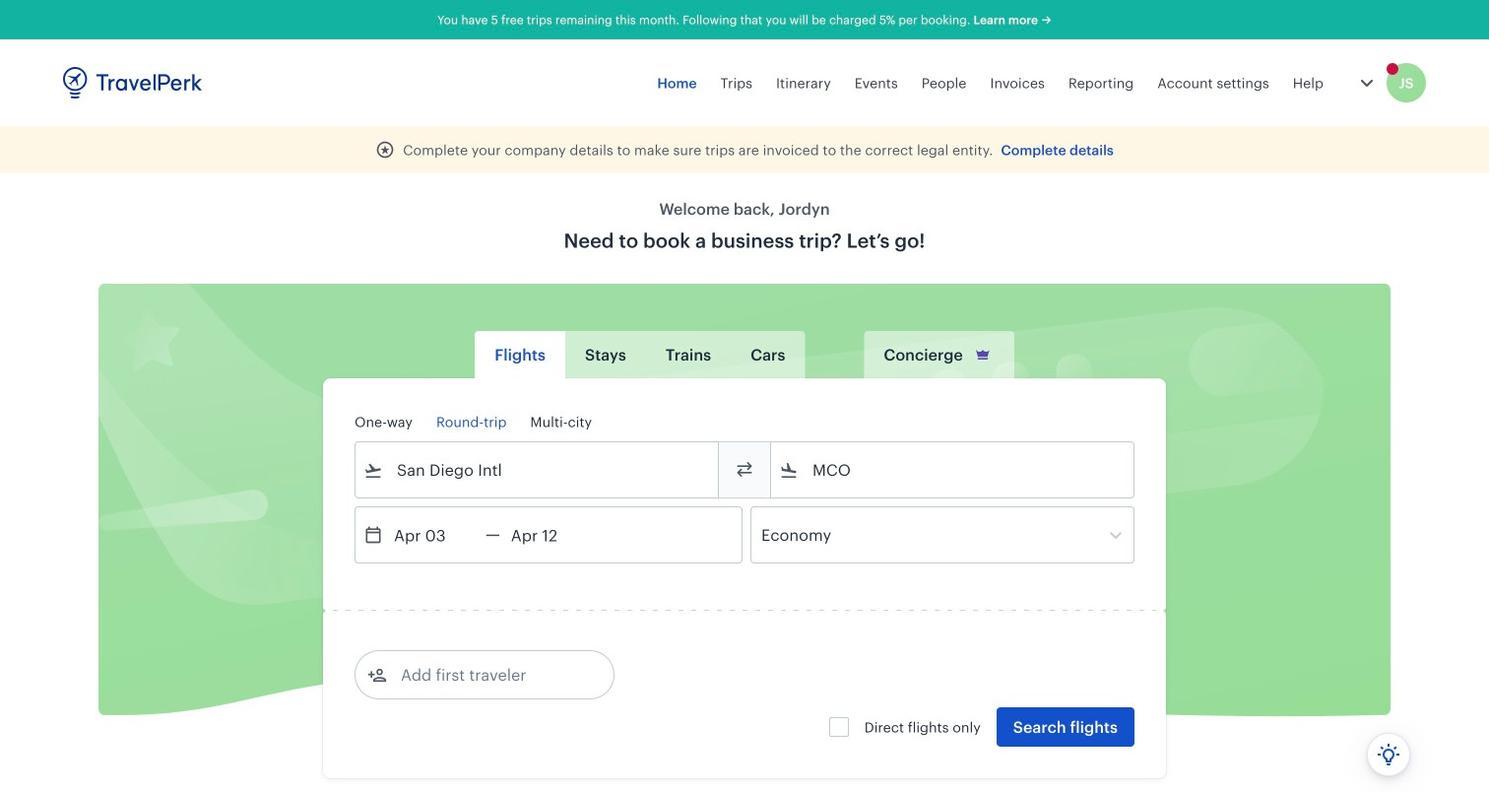 Task type: locate. For each thing, give the bounding box(es) containing it.
To search field
[[799, 454, 1109, 486]]

From search field
[[383, 454, 693, 486]]



Task type: describe. For each thing, give the bounding box(es) containing it.
Return text field
[[500, 507, 603, 563]]

Depart text field
[[383, 507, 486, 563]]

Add first traveler search field
[[387, 659, 592, 691]]



Task type: vqa. For each thing, say whether or not it's contained in the screenshot.
Add first traveler search box
yes



